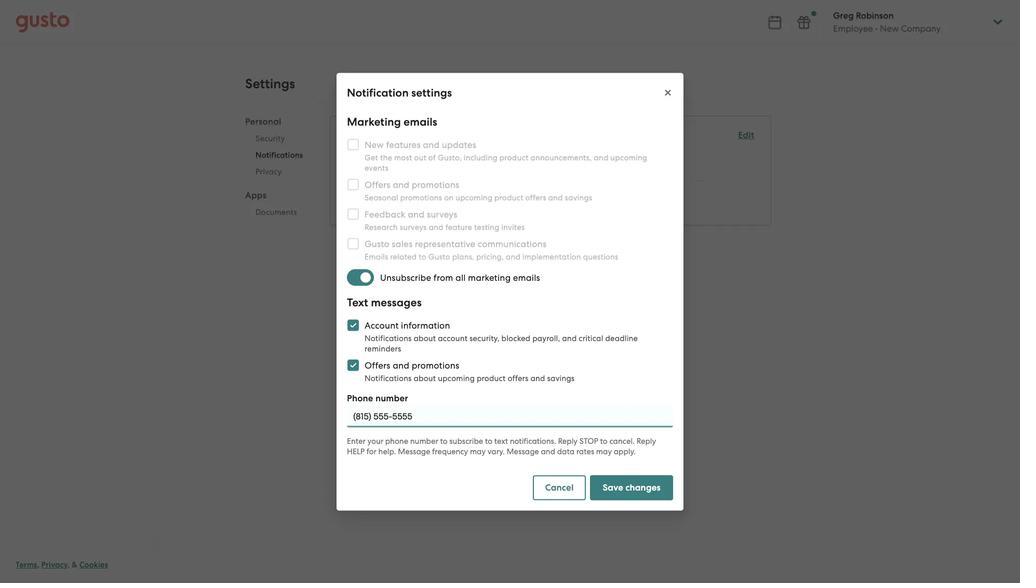 Task type: describe. For each thing, give the bounding box(es) containing it.
of
[[429, 153, 436, 162]]

plans,
[[453, 252, 475, 261]]

data
[[558, 447, 575, 456]]

and inside get the most out of gusto, including product announcements, and upcoming events
[[594, 153, 609, 162]]

marketing for marketing emails all emails
[[347, 150, 391, 161]]

testing
[[475, 222, 500, 232]]

save
[[603, 482, 624, 493]]

get the most out of gusto, including product announcements, and upcoming events
[[365, 153, 648, 173]]

cookies
[[79, 561, 108, 570]]

changes
[[626, 482, 661, 493]]

messages for text messages
[[371, 296, 422, 309]]

related
[[391, 252, 417, 261]]

phone number
[[347, 393, 409, 404]]

to left text
[[485, 437, 493, 446]]

group containing personal
[[245, 116, 314, 224]]

marketing emails
[[347, 115, 438, 128]]

seasonal promotions on upcoming product offers and savings
[[365, 193, 593, 202]]

feature
[[446, 222, 473, 232]]

none
[[347, 201, 370, 212]]

apps
[[245, 190, 267, 201]]

and right pricing,
[[506, 252, 521, 261]]

reminders
[[365, 344, 402, 353]]

unsubscribe
[[381, 272, 432, 283]]

announcements,
[[531, 153, 592, 162]]

&
[[72, 561, 77, 570]]

deadline
[[606, 334, 638, 343]]

Phone number text field
[[347, 405, 674, 428]]

edit
[[739, 130, 755, 141]]

2 may from the left
[[597, 447, 612, 456]]

emails down get
[[360, 163, 386, 174]]

notifications inside notifications about account security, blocked payroll, and critical deadline reminders
[[365, 334, 412, 343]]

phone
[[347, 393, 374, 404]]

cancel button
[[533, 476, 587, 501]]

marketing emails element
[[347, 150, 755, 181]]

notifications down offers
[[365, 374, 412, 383]]

emails down settings
[[404, 115, 438, 128]]

gusto
[[429, 252, 451, 261]]

list containing marketing emails
[[347, 150, 755, 213]]

settings
[[245, 76, 295, 92]]

to right stop at the right
[[601, 437, 608, 446]]

and inside notifications about account security, blocked payroll, and critical deadline reminders
[[563, 334, 577, 343]]

account information
[[365, 320, 451, 331]]

notifications group
[[347, 129, 755, 213]]

security
[[256, 134, 285, 143]]

about for information
[[414, 334, 436, 343]]

and inside the enter your phone number to subscribe to text notifications. reply stop to cancel. reply help for help. message frequency may vary. message and data rates may apply.
[[541, 447, 556, 456]]

save changes button
[[591, 476, 674, 501]]

information
[[401, 320, 451, 331]]

subscribe
[[450, 437, 484, 446]]

security link
[[245, 130, 314, 147]]

rates
[[577, 447, 595, 456]]

invites
[[502, 222, 525, 232]]

cancel.
[[610, 437, 635, 446]]

critical
[[579, 334, 604, 343]]

apply.
[[614, 447, 636, 456]]

seasonal
[[365, 193, 399, 202]]

events
[[365, 163, 389, 173]]

1 vertical spatial privacy link
[[41, 561, 68, 570]]

offers
[[365, 360, 391, 371]]

1 vertical spatial savings
[[548, 374, 575, 383]]

notifications about upcoming product offers and savings
[[365, 374, 575, 383]]

1 vertical spatial product
[[495, 193, 524, 202]]

help.
[[379, 447, 396, 456]]

unsubscribe from all marketing emails
[[381, 272, 541, 283]]

notifications link
[[245, 147, 314, 164]]

help
[[347, 447, 365, 456]]

2 vertical spatial upcoming
[[438, 374, 475, 383]]

notifications.
[[510, 437, 557, 446]]

frequency
[[433, 447, 468, 456]]

all
[[347, 163, 358, 174]]

2 message from the left
[[507, 447, 539, 456]]

enter
[[347, 437, 366, 446]]

get
[[365, 153, 378, 162]]

1 reply from the left
[[559, 437, 578, 446]]

your
[[368, 437, 384, 446]]

notifications inside group
[[347, 129, 414, 143]]

2 vertical spatial product
[[477, 374, 506, 383]]

questions
[[584, 252, 619, 261]]

2 , from the left
[[68, 561, 70, 570]]

text for text messages
[[347, 296, 369, 309]]

phone
[[386, 437, 409, 446]]

on
[[445, 193, 454, 202]]

0 vertical spatial savings
[[565, 193, 593, 202]]

terms , privacy , & cookies
[[16, 561, 108, 570]]

emails right the
[[393, 150, 421, 161]]

documents
[[256, 208, 297, 217]]

account menu element
[[820, 0, 1005, 44]]

1 message from the left
[[398, 447, 431, 456]]



Task type: vqa. For each thing, say whether or not it's contained in the screenshot.
find
no



Task type: locate. For each thing, give the bounding box(es) containing it.
promotions left on
[[401, 193, 442, 202]]

1 vertical spatial privacy
[[41, 561, 68, 570]]

text for text messages none
[[347, 188, 365, 199]]

for
[[367, 447, 377, 456]]

notification
[[347, 86, 409, 99]]

messages down events
[[367, 188, 408, 199]]

offers and promotions
[[365, 360, 460, 371]]

may
[[470, 447, 486, 456], [597, 447, 612, 456]]

1 vertical spatial promotions
[[412, 360, 460, 371]]

settings
[[412, 86, 452, 99]]

and left the data
[[541, 447, 556, 456]]

cookies button
[[79, 559, 108, 572]]

messages
[[367, 188, 408, 199], [371, 296, 422, 309]]

1 horizontal spatial may
[[597, 447, 612, 456]]

Unsubscribe from all marketing emails checkbox
[[347, 266, 381, 289]]

product down notifications about account security, blocked payroll, and critical deadline reminders
[[477, 374, 506, 383]]

and
[[594, 153, 609, 162], [549, 193, 563, 202], [429, 222, 444, 232], [506, 252, 521, 261], [563, 334, 577, 343], [393, 360, 410, 371], [531, 374, 546, 383], [541, 447, 556, 456]]

messages inside text messages none
[[367, 188, 408, 199]]

offers down notifications about account security, blocked payroll, and critical deadline reminders
[[508, 374, 529, 383]]

message
[[398, 447, 431, 456], [507, 447, 539, 456]]

1 vertical spatial text
[[347, 296, 369, 309]]

1 marketing from the top
[[347, 115, 401, 128]]

including
[[464, 153, 498, 162]]

promotions down account
[[412, 360, 460, 371]]

0 horizontal spatial reply
[[559, 437, 578, 446]]

security,
[[470, 334, 500, 343]]

emails down implementation
[[513, 272, 541, 283]]

text messages none
[[347, 188, 408, 212]]

reply up the data
[[559, 437, 578, 446]]

text inside notification settings dialog
[[347, 296, 369, 309]]

0 vertical spatial product
[[500, 153, 529, 162]]

messages for text messages none
[[367, 188, 408, 199]]

product
[[500, 153, 529, 162], [495, 193, 524, 202], [477, 374, 506, 383]]

marketing
[[468, 272, 511, 283]]

0 vertical spatial messages
[[367, 188, 408, 199]]

may down stop at the right
[[597, 447, 612, 456]]

text up none
[[347, 188, 365, 199]]

savings down 'payroll,' on the bottom right of page
[[548, 374, 575, 383]]

notifications up reminders
[[365, 334, 412, 343]]

offers down the marketing emails element
[[526, 193, 547, 202]]

1 vertical spatial offers
[[508, 374, 529, 383]]

0 horizontal spatial may
[[470, 447, 486, 456]]

1 , from the left
[[37, 561, 39, 570]]

notifications
[[347, 129, 414, 143], [256, 151, 303, 160], [365, 334, 412, 343], [365, 374, 412, 383]]

message down notifications.
[[507, 447, 539, 456]]

text messages
[[347, 296, 422, 309]]

0 horizontal spatial ,
[[37, 561, 39, 570]]

upcoming inside get the most out of gusto, including product announcements, and upcoming events
[[611, 153, 648, 162]]

the
[[380, 153, 393, 162]]

about
[[414, 334, 436, 343], [414, 374, 436, 383]]

privacy link
[[245, 164, 314, 180], [41, 561, 68, 570]]

text up account information option
[[347, 296, 369, 309]]

0 vertical spatial promotions
[[401, 193, 442, 202]]

2 reply from the left
[[637, 437, 657, 446]]

number inside the enter your phone number to subscribe to text notifications. reply stop to cancel. reply help for help. message frequency may vary. message and data rates may apply.
[[411, 437, 439, 446]]

0 vertical spatial about
[[414, 334, 436, 343]]

all
[[456, 272, 466, 283]]

terms
[[16, 561, 37, 570]]

account
[[438, 334, 468, 343]]

to left gusto
[[419, 252, 427, 261]]

surveys
[[400, 222, 427, 232]]

personal
[[245, 116, 282, 127]]

marketing inside marketing emails all emails
[[347, 150, 391, 161]]

1 text from the top
[[347, 188, 365, 199]]

enter your phone number to subscribe to text notifications. reply stop to cancel. reply help for help. message frequency may vary. message and data rates may apply.
[[347, 437, 657, 456]]

about down information
[[414, 334, 436, 343]]

and left critical at the bottom right of the page
[[563, 334, 577, 343]]

account
[[365, 320, 399, 331]]

1 vertical spatial upcoming
[[456, 193, 493, 202]]

text
[[347, 188, 365, 199], [347, 296, 369, 309]]

marketing down notification
[[347, 115, 401, 128]]

marketing emails all emails
[[347, 150, 421, 174]]

save changes
[[603, 482, 661, 493]]

group
[[245, 116, 314, 224]]

upcoming
[[611, 153, 648, 162], [456, 193, 493, 202], [438, 374, 475, 383]]

edit link
[[739, 130, 755, 141]]

product up invites
[[495, 193, 524, 202]]

1 horizontal spatial number
[[411, 437, 439, 446]]

1 horizontal spatial privacy link
[[245, 164, 314, 180]]

messages inside notification settings dialog
[[371, 296, 422, 309]]

vary.
[[488, 447, 505, 456]]

text inside text messages none
[[347, 188, 365, 199]]

about down offers and promotions
[[414, 374, 436, 383]]

reply
[[559, 437, 578, 446], [637, 437, 657, 446]]

0 vertical spatial marketing
[[347, 115, 401, 128]]

offers
[[526, 193, 547, 202], [508, 374, 529, 383]]

cancel
[[546, 482, 574, 493]]

and down 'payroll,' on the bottom right of page
[[531, 374, 546, 383]]

and right announcements,
[[594, 153, 609, 162]]

number
[[376, 393, 409, 404], [411, 437, 439, 446]]

documents link
[[245, 204, 314, 221]]

2 marketing from the top
[[347, 150, 391, 161]]

about inside notifications about account security, blocked payroll, and critical deadline reminders
[[414, 334, 436, 343]]

1 horizontal spatial reply
[[637, 437, 657, 446]]

emails related to gusto plans, pricing, and implementation questions
[[365, 252, 619, 261]]

1 about from the top
[[414, 334, 436, 343]]

list
[[347, 150, 755, 213]]

privacy link left &
[[41, 561, 68, 570]]

out
[[414, 153, 427, 162]]

marketing inside notification settings dialog
[[347, 115, 401, 128]]

savings down the marketing emails element
[[565, 193, 593, 202]]

emails
[[404, 115, 438, 128], [393, 150, 421, 161], [360, 163, 386, 174], [513, 272, 541, 283]]

0 vertical spatial number
[[376, 393, 409, 404]]

product inside get the most out of gusto, including product announcements, and upcoming events
[[500, 153, 529, 162]]

,
[[37, 561, 39, 570], [68, 561, 70, 570]]

from
[[434, 272, 454, 283]]

gusto,
[[438, 153, 462, 162]]

to up frequency
[[441, 437, 448, 446]]

0 vertical spatial privacy link
[[245, 164, 314, 180]]

pricing,
[[477, 252, 504, 261]]

1 horizontal spatial message
[[507, 447, 539, 456]]

about for and
[[414, 374, 436, 383]]

marketing for marketing emails
[[347, 115, 401, 128]]

0 horizontal spatial privacy link
[[41, 561, 68, 570]]

and left feature
[[429, 222, 444, 232]]

text messages element
[[347, 188, 755, 213]]

and down the marketing emails element
[[549, 193, 563, 202]]

implementation
[[523, 252, 582, 261]]

2 about from the top
[[414, 374, 436, 383]]

messages up account information
[[371, 296, 422, 309]]

research
[[365, 222, 398, 232]]

notifications down security link
[[256, 151, 303, 160]]

0 vertical spatial text
[[347, 188, 365, 199]]

1 vertical spatial marketing
[[347, 150, 391, 161]]

and right offers
[[393, 360, 410, 371]]

marketing up events
[[347, 150, 391, 161]]

privacy link down security link
[[245, 164, 314, 180]]

research surveys and feature testing invites
[[365, 222, 525, 232]]

emails
[[365, 252, 389, 261]]

blocked
[[502, 334, 531, 343]]

0 horizontal spatial message
[[398, 447, 431, 456]]

1 vertical spatial about
[[414, 374, 436, 383]]

marketing
[[347, 115, 401, 128], [347, 150, 391, 161]]

gusto navigation element
[[0, 45, 155, 86]]

notifications inside group
[[256, 151, 303, 160]]

privacy down notifications link
[[256, 167, 282, 177]]

1 may from the left
[[470, 447, 486, 456]]

reply right the cancel.
[[637, 437, 657, 446]]

may down subscribe
[[470, 447, 486, 456]]

0 vertical spatial upcoming
[[611, 153, 648, 162]]

0 horizontal spatial number
[[376, 393, 409, 404]]

0 vertical spatial offers
[[526, 193, 547, 202]]

terms link
[[16, 561, 37, 570]]

notification settings
[[347, 86, 452, 99]]

stop
[[580, 437, 599, 446]]

notifications down marketing emails
[[347, 129, 414, 143]]

2 text from the top
[[347, 296, 369, 309]]

1 vertical spatial messages
[[371, 296, 422, 309]]

1 horizontal spatial privacy
[[256, 167, 282, 177]]

notification settings dialog
[[337, 73, 684, 511]]

Account information checkbox
[[342, 314, 365, 337]]

notifications about account security, blocked payroll, and critical deadline reminders
[[365, 334, 638, 353]]

product right including
[[500, 153, 529, 162]]

0 horizontal spatial privacy
[[41, 561, 68, 570]]

payroll,
[[533, 334, 561, 343]]

home image
[[16, 12, 70, 32]]

message down phone
[[398, 447, 431, 456]]

most
[[395, 153, 412, 162]]

1 horizontal spatial ,
[[68, 561, 70, 570]]

privacy left &
[[41, 561, 68, 570]]

Offers and promotions checkbox
[[342, 354, 365, 377]]

savings
[[565, 193, 593, 202], [548, 374, 575, 383]]

1 vertical spatial number
[[411, 437, 439, 446]]

0 vertical spatial privacy
[[256, 167, 282, 177]]

text
[[495, 437, 508, 446]]



